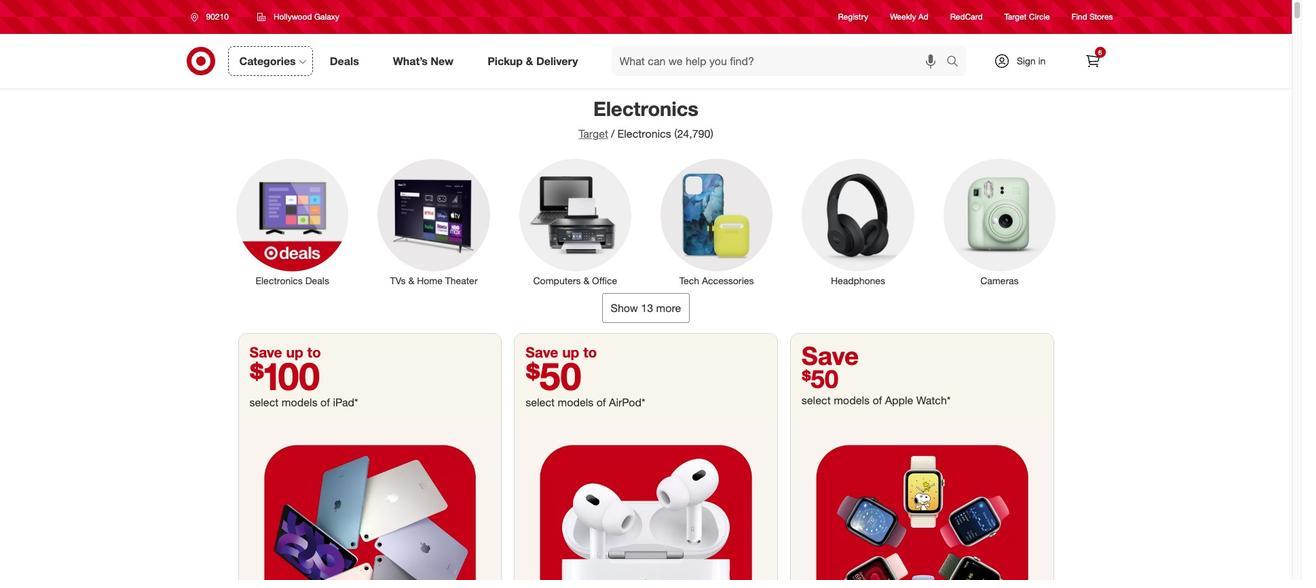 Task type: locate. For each thing, give the bounding box(es) containing it.
1 horizontal spatial target
[[1005, 12, 1027, 22]]

1 horizontal spatial up
[[562, 343, 580, 361]]

select
[[802, 394, 831, 407], [250, 396, 279, 409], [526, 396, 555, 409]]

stores
[[1090, 12, 1114, 22]]

1 vertical spatial deals
[[305, 275, 329, 286]]

tech accessories
[[680, 275, 754, 286]]

of for apple
[[873, 394, 882, 407]]

1 horizontal spatial save
[[526, 343, 559, 361]]

to for $100
[[307, 343, 321, 361]]

& for delivery
[[526, 54, 534, 68]]

home
[[417, 275, 443, 286]]

2 vertical spatial electronics
[[256, 275, 303, 286]]

save
[[802, 341, 859, 371], [250, 343, 282, 361], [526, 343, 559, 361]]

sign in
[[1017, 55, 1046, 67]]

models left ipad*
[[282, 396, 318, 409]]

0 horizontal spatial select
[[250, 396, 279, 409]]

&
[[526, 54, 534, 68], [409, 275, 415, 286], [584, 275, 590, 286]]

0 horizontal spatial of
[[321, 396, 330, 409]]

0 horizontal spatial up
[[286, 343, 303, 361]]

weekly ad link
[[890, 11, 929, 23]]

1 horizontal spatial select
[[526, 396, 555, 409]]

electronics inside electronics deals link
[[256, 275, 303, 286]]

$100
[[250, 353, 320, 399]]

cameras link
[[935, 157, 1065, 288]]

0 horizontal spatial save
[[250, 343, 282, 361]]

2 up from the left
[[562, 343, 580, 361]]

0 horizontal spatial &
[[409, 275, 415, 286]]

& left office
[[584, 275, 590, 286]]

of
[[873, 394, 882, 407], [321, 396, 330, 409], [597, 396, 606, 409]]

target circle link
[[1005, 11, 1050, 23]]

tvs
[[390, 275, 406, 286]]

save up select models of ipad*
[[250, 343, 282, 361]]

up up select models of ipad*
[[286, 343, 303, 361]]

weekly ad
[[890, 12, 929, 22]]

0 horizontal spatial $50
[[526, 353, 582, 399]]

0 vertical spatial deals
[[330, 54, 359, 68]]

0 horizontal spatial save up to
[[250, 343, 321, 361]]

show 13 more
[[611, 301, 682, 315]]

target left /
[[579, 127, 609, 141]]

show 13 more button
[[602, 293, 690, 323]]

models for ipad*
[[282, 396, 318, 409]]

of left 'apple'
[[873, 394, 882, 407]]

1 horizontal spatial models
[[558, 396, 594, 409]]

tvs & home theater link
[[369, 157, 499, 288]]

2 horizontal spatial of
[[873, 394, 882, 407]]

hollywood galaxy button
[[249, 5, 348, 29]]

/
[[611, 127, 615, 141]]

to
[[307, 343, 321, 361], [584, 343, 597, 361]]

1 to from the left
[[307, 343, 321, 361]]

save up to up select models of airpod*
[[526, 343, 597, 361]]

delivery
[[537, 54, 578, 68]]

ipad*
[[333, 396, 358, 409]]

registry link
[[839, 11, 869, 23]]

up
[[286, 343, 303, 361], [562, 343, 580, 361]]

models for airpod*
[[558, 396, 594, 409]]

up up select models of airpod*
[[562, 343, 580, 361]]

pickup & delivery link
[[476, 46, 595, 76]]

of left ipad*
[[321, 396, 330, 409]]

target left circle
[[1005, 12, 1027, 22]]

(24,790)
[[675, 127, 714, 141]]

1 horizontal spatial &
[[526, 54, 534, 68]]

& for home
[[409, 275, 415, 286]]

0 horizontal spatial models
[[282, 396, 318, 409]]

save up to up select models of ipad*
[[250, 343, 321, 361]]

& right tvs
[[409, 275, 415, 286]]

tech
[[680, 275, 700, 286]]

tvs & home theater
[[390, 275, 478, 286]]

1 up from the left
[[286, 343, 303, 361]]

tech accessories link
[[652, 157, 782, 288]]

up for $50
[[562, 343, 580, 361]]

select for select models of ipad*
[[250, 396, 279, 409]]

0 horizontal spatial to
[[307, 343, 321, 361]]

& right "pickup" on the left of the page
[[526, 54, 534, 68]]

accessories
[[702, 275, 754, 286]]

0 vertical spatial electronics
[[594, 96, 699, 121]]

1 horizontal spatial save up to
[[526, 343, 597, 361]]

ad
[[919, 12, 929, 22]]

1 horizontal spatial $50
[[802, 364, 839, 394]]

2 save up to from the left
[[526, 343, 597, 361]]

1 vertical spatial target
[[579, 127, 609, 141]]

registry
[[839, 12, 869, 22]]

0 vertical spatial target
[[1005, 12, 1027, 22]]

2 to from the left
[[584, 343, 597, 361]]

to up select models of ipad*
[[307, 343, 321, 361]]

models left airpod*
[[558, 396, 594, 409]]

electronics
[[594, 96, 699, 121], [618, 127, 672, 141], [256, 275, 303, 286]]

up for $100
[[286, 343, 303, 361]]

find stores link
[[1072, 11, 1114, 23]]

target
[[1005, 12, 1027, 22], [579, 127, 609, 141]]

target inside electronics target / electronics (24,790)
[[579, 127, 609, 141]]

$50
[[526, 353, 582, 399], [802, 364, 839, 394]]

electronics for electronics target / electronics (24,790)
[[594, 96, 699, 121]]

sign
[[1017, 55, 1036, 67]]

save for $50
[[526, 343, 559, 361]]

search
[[940, 55, 973, 69]]

of left airpod*
[[597, 396, 606, 409]]

13
[[641, 301, 653, 315]]

$50 for save
[[802, 364, 839, 394]]

save up select models of airpod*
[[526, 343, 559, 361]]

2 horizontal spatial &
[[584, 275, 590, 286]]

what's
[[393, 54, 428, 68]]

0 horizontal spatial target
[[579, 127, 609, 141]]

save up select models of apple watch*
[[802, 341, 859, 371]]

2 horizontal spatial select
[[802, 394, 831, 407]]

deals
[[330, 54, 359, 68], [305, 275, 329, 286]]

categories link
[[228, 46, 313, 76]]

find stores
[[1072, 12, 1114, 22]]

models
[[834, 394, 870, 407], [282, 396, 318, 409], [558, 396, 594, 409]]

save up to
[[250, 343, 321, 361], [526, 343, 597, 361]]

2 horizontal spatial save
[[802, 341, 859, 371]]

models left 'apple'
[[834, 394, 870, 407]]

show
[[611, 301, 638, 315]]

more
[[657, 301, 682, 315]]

what's new link
[[382, 46, 471, 76]]

1 horizontal spatial to
[[584, 343, 597, 361]]

target link
[[579, 127, 609, 141]]

1 save up to from the left
[[250, 343, 321, 361]]

electronics deals
[[256, 275, 329, 286]]

1 horizontal spatial of
[[597, 396, 606, 409]]

search button
[[940, 46, 973, 79]]

hollywood galaxy
[[274, 12, 340, 22]]

2 horizontal spatial models
[[834, 394, 870, 407]]

1 vertical spatial electronics
[[618, 127, 672, 141]]

to up select models of airpod*
[[584, 343, 597, 361]]

of for ipad*
[[321, 396, 330, 409]]



Task type: vqa. For each thing, say whether or not it's contained in the screenshot.
SELECT for select models of Apple Watch*
yes



Task type: describe. For each thing, give the bounding box(es) containing it.
in
[[1039, 55, 1046, 67]]

computers & office link
[[510, 157, 641, 288]]

office
[[592, 275, 618, 286]]

1 horizontal spatial deals
[[330, 54, 359, 68]]

to for $50
[[584, 343, 597, 361]]

90210 button
[[182, 5, 243, 29]]

select models of airpod*
[[526, 396, 646, 409]]

redcard link
[[951, 11, 983, 23]]

categories
[[239, 54, 296, 68]]

$50 for save up to
[[526, 353, 582, 399]]

6
[[1099, 48, 1103, 56]]

redcard
[[951, 12, 983, 22]]

select for select models of airpod*
[[526, 396, 555, 409]]

new
[[431, 54, 454, 68]]

hollywood
[[274, 12, 312, 22]]

apple
[[886, 394, 914, 407]]

& for office
[[584, 275, 590, 286]]

watch*
[[917, 394, 951, 407]]

weekly
[[890, 12, 917, 22]]

what's new
[[393, 54, 454, 68]]

electronics for electronics deals
[[256, 275, 303, 286]]

headphones
[[831, 275, 886, 286]]

pickup
[[488, 54, 523, 68]]

electronics target / electronics (24,790)
[[579, 96, 714, 141]]

galaxy
[[314, 12, 340, 22]]

computers
[[534, 275, 581, 286]]

select for select models of apple watch*
[[802, 394, 831, 407]]

sign in link
[[983, 46, 1067, 76]]

theater
[[445, 275, 478, 286]]

target inside 'link'
[[1005, 12, 1027, 22]]

target circle
[[1005, 12, 1050, 22]]

select models of apple watch*
[[802, 394, 951, 407]]

circle
[[1029, 12, 1050, 22]]

90210
[[206, 12, 229, 22]]

electronics deals link
[[227, 157, 358, 288]]

save for $100
[[250, 343, 282, 361]]

save up to for $50
[[526, 343, 597, 361]]

find
[[1072, 12, 1088, 22]]

airpod*
[[609, 396, 646, 409]]

cameras
[[981, 275, 1019, 286]]

of for airpod*
[[597, 396, 606, 409]]

deals link
[[318, 46, 376, 76]]

0 horizontal spatial deals
[[305, 275, 329, 286]]

select models of ipad*
[[250, 396, 358, 409]]

computers & office
[[534, 275, 618, 286]]

What can we help you find? suggestions appear below search field
[[612, 46, 950, 76]]

pickup & delivery
[[488, 54, 578, 68]]

models for apple
[[834, 394, 870, 407]]

headphones link
[[793, 157, 924, 288]]

6 link
[[1078, 46, 1108, 76]]

save up to for $100
[[250, 343, 321, 361]]



